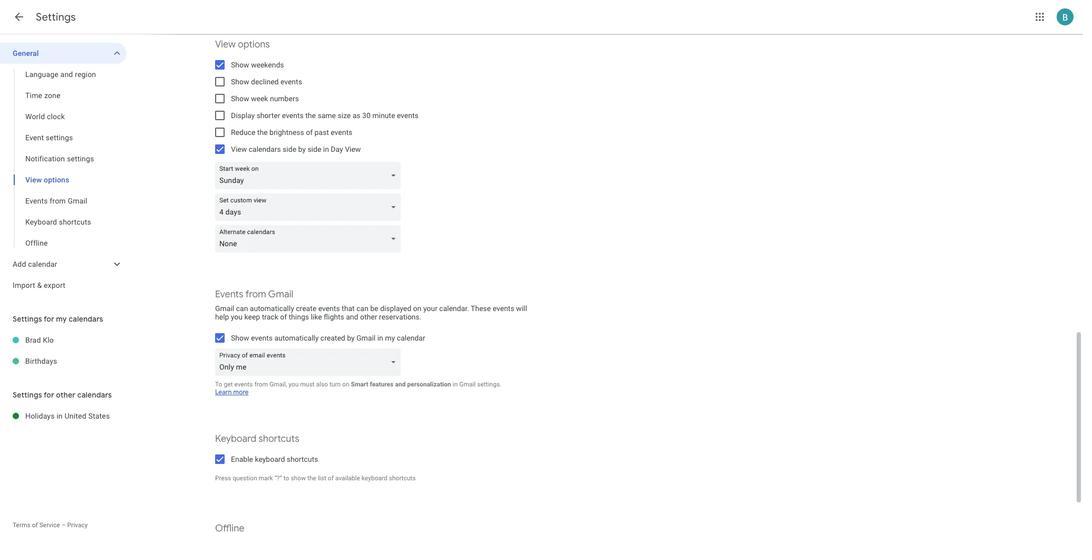 Task type: vqa. For each thing, say whether or not it's contained in the screenshot.
End Date text field on the left top of page
no



Task type: describe. For each thing, give the bounding box(es) containing it.
for for my
[[44, 314, 54, 324]]

brightness
[[270, 128, 304, 137]]

events inside to get events from gmail, you must also turn on smart features and personalization in gmail settings. learn more
[[234, 381, 253, 388]]

personalization
[[407, 381, 451, 388]]

tree containing general
[[0, 43, 127, 296]]

keep
[[244, 313, 260, 321]]

you inside events from gmail gmail can automatically create events that can be displayed on your calendar. these events will help you keep track of things like flights and other reservations.
[[231, 313, 243, 321]]

keyboard inside tree
[[25, 218, 57, 226]]

events for events from gmail gmail can automatically create events that can be displayed on your calendar. these events will help you keep track of things like flights and other reservations.
[[215, 288, 243, 301]]

offline
[[25, 239, 48, 247]]

things
[[289, 313, 309, 321]]

0 vertical spatial options
[[238, 39, 270, 51]]

world clock
[[25, 112, 65, 121]]

flights
[[324, 313, 344, 321]]

from for events from gmail gmail can automatically create events that can be displayed on your calendar. these events will help you keep track of things like flights and other reservations.
[[245, 288, 266, 301]]

learn more link
[[215, 388, 249, 397]]

events up reduce the brightness of past events
[[282, 111, 304, 120]]

on inside to get events from gmail, you must also turn on smart features and personalization in gmail settings. learn more
[[342, 381, 349, 388]]

events down track
[[251, 334, 273, 342]]

states
[[88, 412, 110, 420]]

displayed
[[380, 304, 411, 313]]

show
[[291, 475, 306, 482]]

show for show weekends
[[231, 61, 249, 69]]

klo
[[43, 336, 54, 344]]

that
[[342, 304, 355, 313]]

import & export
[[13, 281, 65, 290]]

of right the terms
[[32, 522, 38, 529]]

of left past
[[306, 128, 313, 137]]

1 vertical spatial view options
[[25, 176, 69, 184]]

holidays in united states tree item
[[0, 406, 127, 427]]

also
[[316, 381, 328, 388]]

enable keyboard shortcuts
[[231, 455, 318, 464]]

view calendars side by side in day view
[[231, 145, 361, 153]]

press
[[215, 475, 231, 482]]

will
[[516, 304, 527, 313]]

privacy
[[67, 522, 88, 529]]

list
[[318, 475, 326, 482]]

events right minute
[[397, 111, 419, 120]]

you inside to get events from gmail, you must also turn on smart features and personalization in gmail settings. learn more
[[289, 381, 299, 388]]

–
[[62, 522, 66, 529]]

settings for settings
[[36, 11, 76, 24]]

help
[[215, 313, 229, 321]]

event settings
[[25, 133, 73, 142]]

1 vertical spatial the
[[257, 128, 268, 137]]

1 vertical spatial my
[[385, 334, 395, 342]]

holidays in united states
[[25, 412, 110, 420]]

in left day
[[323, 145, 329, 153]]

settings.
[[477, 381, 502, 388]]

go back image
[[13, 11, 25, 23]]

create
[[296, 304, 317, 313]]

settings for my calendars
[[13, 314, 103, 324]]

settings for event settings
[[46, 133, 73, 142]]

event
[[25, 133, 44, 142]]

birthdays
[[25, 357, 57, 365]]

events from gmail gmail can automatically create events that can be displayed on your calendar. these events will help you keep track of things like flights and other reservations.
[[215, 288, 527, 321]]

group containing language and region
[[0, 64, 127, 254]]

language
[[25, 70, 59, 79]]

past
[[315, 128, 329, 137]]

mark
[[259, 475, 273, 482]]

calendar.
[[439, 304, 469, 313]]

import
[[13, 281, 35, 290]]

terms of service – privacy
[[13, 522, 88, 529]]

privacy link
[[67, 522, 88, 529]]

automatically inside events from gmail gmail can automatically create events that can be displayed on your calendar. these events will help you keep track of things like flights and other reservations.
[[250, 304, 294, 313]]

0 vertical spatial by
[[298, 145, 306, 153]]

events for events from gmail
[[25, 197, 48, 205]]

0 vertical spatial view options
[[215, 39, 270, 51]]

gmail left keep
[[215, 304, 234, 313]]

and inside to get events from gmail, you must also turn on smart features and personalization in gmail settings. learn more
[[395, 381, 406, 388]]

reduce
[[231, 128, 255, 137]]

birthdays tree item
[[0, 351, 127, 372]]

brad
[[25, 336, 41, 344]]

as
[[353, 111, 361, 120]]

birthdays link
[[25, 351, 127, 372]]

1 vertical spatial other
[[56, 390, 76, 400]]

reservations.
[[379, 313, 422, 321]]

show events automatically created by gmail in my calendar
[[231, 334, 425, 342]]

declined
[[251, 78, 279, 86]]

events from gmail
[[25, 197, 87, 205]]

time zone
[[25, 91, 60, 100]]

zone
[[44, 91, 60, 100]]

display
[[231, 111, 255, 120]]

brad klo
[[25, 336, 54, 344]]

1 can from the left
[[236, 304, 248, 313]]

language and region
[[25, 70, 96, 79]]

events up numbers
[[281, 78, 302, 86]]

be
[[370, 304, 378, 313]]

to
[[284, 475, 289, 482]]

united
[[65, 412, 86, 420]]

holidays
[[25, 412, 55, 420]]

1 vertical spatial keyboard
[[362, 475, 387, 482]]

shortcuts inside group
[[59, 218, 91, 226]]

view right day
[[345, 145, 361, 153]]

view down the reduce
[[231, 145, 247, 153]]

show declined events
[[231, 78, 302, 86]]

shorter
[[257, 111, 280, 120]]

terms of service link
[[13, 522, 60, 529]]

turn
[[330, 381, 341, 388]]

events down size
[[331, 128, 352, 137]]

add
[[13, 260, 26, 268]]

in inside to get events from gmail, you must also turn on smart features and personalization in gmail settings. learn more
[[453, 381, 458, 388]]

created
[[321, 334, 345, 342]]



Task type: locate. For each thing, give the bounding box(es) containing it.
0 horizontal spatial keyboard
[[25, 218, 57, 226]]

notification settings
[[25, 155, 94, 163]]

smart
[[351, 381, 368, 388]]

on left your
[[413, 304, 422, 313]]

minute
[[372, 111, 395, 120]]

show for show events automatically created by gmail in my calendar
[[231, 334, 249, 342]]

1 vertical spatial calendar
[[397, 334, 425, 342]]

settings right go back 'image' on the top left of the page
[[36, 11, 76, 24]]

show for show declined events
[[231, 78, 249, 86]]

show
[[231, 61, 249, 69], [231, 78, 249, 86], [231, 94, 249, 103], [231, 334, 249, 342]]

other right that at left
[[360, 313, 377, 321]]

0 horizontal spatial keyboard shortcuts
[[25, 218, 91, 226]]

can right help on the left of page
[[236, 304, 248, 313]]

by down reduce the brightness of past events
[[298, 145, 306, 153]]

from inside to get events from gmail, you must also turn on smart features and personalization in gmail settings. learn more
[[254, 381, 268, 388]]

1 horizontal spatial on
[[413, 304, 422, 313]]

must
[[300, 381, 315, 388]]

learn
[[215, 388, 232, 397]]

automatically down things
[[274, 334, 319, 342]]

0 vertical spatial the
[[306, 111, 316, 120]]

show week numbers
[[231, 94, 299, 103]]

1 vertical spatial on
[[342, 381, 349, 388]]

tree
[[0, 43, 127, 296]]

general
[[13, 49, 39, 57]]

1 horizontal spatial side
[[308, 145, 321, 153]]

0 vertical spatial calendar
[[28, 260, 57, 268]]

settings for my calendars tree
[[0, 330, 127, 372]]

events left will
[[493, 304, 514, 313]]

calendars up states
[[77, 390, 112, 400]]

gmail
[[68, 197, 87, 205], [268, 288, 293, 301], [215, 304, 234, 313], [357, 334, 376, 342], [459, 381, 476, 388]]

2 vertical spatial settings
[[13, 390, 42, 400]]

gmail left settings.
[[459, 381, 476, 388]]

options
[[238, 39, 270, 51], [44, 176, 69, 184]]

press question mark "?" to show the list of available keyboard shortcuts
[[215, 475, 416, 482]]

options up the show weekends on the left of the page
[[238, 39, 270, 51]]

1 horizontal spatial my
[[385, 334, 395, 342]]

add calendar
[[13, 260, 57, 268]]

other
[[360, 313, 377, 321], [56, 390, 76, 400]]

2 vertical spatial and
[[395, 381, 406, 388]]

calendar up &
[[28, 260, 57, 268]]

settings
[[36, 11, 76, 24], [13, 314, 42, 324], [13, 390, 42, 400]]

from left gmail,
[[254, 381, 268, 388]]

keyboard up offline
[[25, 218, 57, 226]]

1 vertical spatial for
[[44, 390, 54, 400]]

1 horizontal spatial other
[[360, 313, 377, 321]]

calendar down reservations.
[[397, 334, 425, 342]]

by right created
[[347, 334, 355, 342]]

1 vertical spatial settings
[[13, 314, 42, 324]]

1 horizontal spatial events
[[215, 288, 243, 301]]

1 horizontal spatial keyboard
[[362, 475, 387, 482]]

calendar inside tree
[[28, 260, 57, 268]]

0 vertical spatial events
[[25, 197, 48, 205]]

1 horizontal spatial by
[[347, 334, 355, 342]]

2 can from the left
[[357, 304, 369, 313]]

1 vertical spatial options
[[44, 176, 69, 184]]

holidays in united states link
[[25, 406, 127, 427]]

question
[[233, 475, 257, 482]]

options up events from gmail
[[44, 176, 69, 184]]

from
[[50, 197, 66, 205], [245, 288, 266, 301], [254, 381, 268, 388]]

gmail,
[[269, 381, 287, 388]]

by
[[298, 145, 306, 153], [347, 334, 355, 342]]

the down the shorter
[[257, 128, 268, 137]]

0 horizontal spatial options
[[44, 176, 69, 184]]

events
[[281, 78, 302, 86], [282, 111, 304, 120], [397, 111, 419, 120], [331, 128, 352, 137], [318, 304, 340, 313], [493, 304, 514, 313], [251, 334, 273, 342], [234, 381, 253, 388]]

features
[[370, 381, 394, 388]]

keyboard shortcuts inside tree
[[25, 218, 91, 226]]

in down reservations.
[[377, 334, 383, 342]]

0 vertical spatial you
[[231, 313, 243, 321]]

1 horizontal spatial options
[[238, 39, 270, 51]]

can
[[236, 304, 248, 313], [357, 304, 369, 313]]

the left same
[[306, 111, 316, 120]]

events up help on the left of page
[[215, 288, 243, 301]]

0 vertical spatial automatically
[[250, 304, 294, 313]]

2 show from the top
[[231, 78, 249, 86]]

calendars for settings for my calendars
[[69, 314, 103, 324]]

0 vertical spatial for
[[44, 314, 54, 324]]

keyboard up mark at the left of page
[[255, 455, 285, 464]]

other up holidays in united states
[[56, 390, 76, 400]]

settings for other calendars
[[13, 390, 112, 400]]

&
[[37, 281, 42, 290]]

1 vertical spatial settings
[[67, 155, 94, 163]]

0 horizontal spatial on
[[342, 381, 349, 388]]

your
[[423, 304, 438, 313]]

0 vertical spatial keyboard shortcuts
[[25, 218, 91, 226]]

view down notification at the top left of page
[[25, 176, 42, 184]]

0 vertical spatial on
[[413, 304, 422, 313]]

like
[[311, 313, 322, 321]]

options inside group
[[44, 176, 69, 184]]

1 horizontal spatial can
[[357, 304, 369, 313]]

settings
[[46, 133, 73, 142], [67, 155, 94, 163]]

more
[[233, 388, 249, 397]]

3 show from the top
[[231, 94, 249, 103]]

view options
[[215, 39, 270, 51], [25, 176, 69, 184]]

settings right notification at the top left of page
[[67, 155, 94, 163]]

you right help on the left of page
[[231, 313, 243, 321]]

brad klo tree item
[[0, 330, 127, 351]]

track
[[262, 313, 278, 321]]

settings up notification settings on the left
[[46, 133, 73, 142]]

1 vertical spatial by
[[347, 334, 355, 342]]

from down notification settings on the left
[[50, 197, 66, 205]]

0 vertical spatial my
[[56, 314, 67, 324]]

week
[[251, 94, 268, 103]]

other inside events from gmail gmail can automatically create events that can be displayed on your calendar. these events will help you keep track of things like flights and other reservations.
[[360, 313, 377, 321]]

1 horizontal spatial and
[[346, 313, 358, 321]]

events
[[25, 197, 48, 205], [215, 288, 243, 301]]

numbers
[[270, 94, 299, 103]]

side
[[283, 145, 296, 153], [308, 145, 321, 153]]

general tree item
[[0, 43, 127, 64]]

0 vertical spatial and
[[60, 70, 73, 79]]

events inside events from gmail gmail can automatically create events that can be displayed on your calendar. these events will help you keep track of things like flights and other reservations.
[[215, 288, 243, 301]]

0 horizontal spatial my
[[56, 314, 67, 324]]

settings for settings for my calendars
[[13, 314, 42, 324]]

4 show from the top
[[231, 334, 249, 342]]

1 vertical spatial calendars
[[69, 314, 103, 324]]

settings for notification settings
[[67, 155, 94, 163]]

display shorter events the same size as 30 minute events
[[231, 111, 419, 120]]

same
[[318, 111, 336, 120]]

settings for settings for other calendars
[[13, 390, 42, 400]]

events right get
[[234, 381, 253, 388]]

calendars
[[249, 145, 281, 153], [69, 314, 103, 324], [77, 390, 112, 400]]

keyboard right available
[[362, 475, 387, 482]]

0 vertical spatial settings
[[46, 133, 73, 142]]

and left the region
[[60, 70, 73, 79]]

for for other
[[44, 390, 54, 400]]

1 for from the top
[[44, 314, 54, 324]]

1 vertical spatial you
[[289, 381, 299, 388]]

1 vertical spatial keyboard shortcuts
[[215, 433, 299, 445]]

calendars for settings for other calendars
[[77, 390, 112, 400]]

1 side from the left
[[283, 145, 296, 153]]

automatically
[[250, 304, 294, 313], [274, 334, 319, 342]]

show for show week numbers
[[231, 94, 249, 103]]

in left "united"
[[57, 412, 63, 420]]

0 vertical spatial settings
[[36, 11, 76, 24]]

show weekends
[[231, 61, 284, 69]]

region
[[75, 70, 96, 79]]

2 horizontal spatial and
[[395, 381, 406, 388]]

0 horizontal spatial events
[[25, 197, 48, 205]]

for up "klo"
[[44, 314, 54, 324]]

events left that at left
[[318, 304, 340, 313]]

export
[[44, 281, 65, 290]]

notification
[[25, 155, 65, 163]]

show down keep
[[231, 334, 249, 342]]

0 vertical spatial keyboard
[[255, 455, 285, 464]]

view options down notification at the top left of page
[[25, 176, 69, 184]]

these
[[471, 304, 491, 313]]

of right "list"
[[328, 475, 334, 482]]

show up 'display'
[[231, 94, 249, 103]]

2 side from the left
[[308, 145, 321, 153]]

size
[[338, 111, 351, 120]]

1 vertical spatial events
[[215, 288, 243, 301]]

for up 'holidays'
[[44, 390, 54, 400]]

in
[[323, 145, 329, 153], [377, 334, 383, 342], [453, 381, 458, 388], [57, 412, 63, 420]]

"?"
[[275, 475, 282, 482]]

0 horizontal spatial can
[[236, 304, 248, 313]]

in right personalization
[[453, 381, 458, 388]]

0 horizontal spatial by
[[298, 145, 306, 153]]

calendar
[[28, 260, 57, 268], [397, 334, 425, 342]]

1 vertical spatial automatically
[[274, 334, 319, 342]]

0 horizontal spatial keyboard
[[255, 455, 285, 464]]

to
[[215, 381, 222, 388]]

the
[[306, 111, 316, 120], [257, 128, 268, 137], [307, 475, 316, 482]]

available
[[335, 475, 360, 482]]

1 vertical spatial and
[[346, 313, 358, 321]]

on inside events from gmail gmail can automatically create events that can be displayed on your calendar. these events will help you keep track of things like flights and other reservations.
[[413, 304, 422, 313]]

0 vertical spatial from
[[50, 197, 66, 205]]

world
[[25, 112, 45, 121]]

and inside events from gmail gmail can automatically create events that can be displayed on your calendar. these events will help you keep track of things like flights and other reservations.
[[346, 313, 358, 321]]

1 horizontal spatial you
[[289, 381, 299, 388]]

keyboard shortcuts down events from gmail
[[25, 218, 91, 226]]

from for events from gmail
[[50, 197, 66, 205]]

clock
[[47, 112, 65, 121]]

in inside tree item
[[57, 412, 63, 420]]

of inside events from gmail gmail can automatically create events that can be displayed on your calendar. these events will help you keep track of things like flights and other reservations.
[[280, 313, 287, 321]]

the left "list"
[[307, 475, 316, 482]]

2 for from the top
[[44, 390, 54, 400]]

1 horizontal spatial keyboard shortcuts
[[215, 433, 299, 445]]

calendars up brad klo tree item
[[69, 314, 103, 324]]

show left weekends
[[231, 61, 249, 69]]

you
[[231, 313, 243, 321], [289, 381, 299, 388]]

weekends
[[251, 61, 284, 69]]

settings up brad at the left of page
[[13, 314, 42, 324]]

keyboard up enable
[[215, 433, 256, 445]]

gmail down notification settings on the left
[[68, 197, 87, 205]]

time
[[25, 91, 42, 100]]

0 horizontal spatial calendar
[[28, 260, 57, 268]]

to get events from gmail, you must also turn on smart features and personalization in gmail settings. learn more
[[215, 381, 502, 397]]

on right turn
[[342, 381, 349, 388]]

view
[[215, 39, 236, 51], [231, 145, 247, 153], [345, 145, 361, 153], [25, 176, 42, 184]]

terms
[[13, 522, 30, 529]]

2 vertical spatial calendars
[[77, 390, 112, 400]]

reduce the brightness of past events
[[231, 128, 352, 137]]

0 vertical spatial calendars
[[249, 145, 281, 153]]

0 horizontal spatial view options
[[25, 176, 69, 184]]

0 horizontal spatial side
[[283, 145, 296, 153]]

my down reservations.
[[385, 334, 395, 342]]

2 vertical spatial from
[[254, 381, 268, 388]]

0 vertical spatial other
[[360, 313, 377, 321]]

settings up 'holidays'
[[13, 390, 42, 400]]

keyboard shortcuts up enable
[[215, 433, 299, 445]]

0 vertical spatial keyboard
[[25, 218, 57, 226]]

gmail inside to get events from gmail, you must also turn on smart features and personalization in gmail settings. learn more
[[459, 381, 476, 388]]

view up the show weekends on the left of the page
[[215, 39, 236, 51]]

side down reduce the brightness of past events
[[283, 145, 296, 153]]

get
[[224, 381, 233, 388]]

events up offline
[[25, 197, 48, 205]]

None field
[[215, 162, 405, 189], [215, 194, 405, 221], [215, 225, 405, 253], [215, 349, 405, 376], [215, 162, 405, 189], [215, 194, 405, 221], [215, 225, 405, 253], [215, 349, 405, 376]]

side down past
[[308, 145, 321, 153]]

2 vertical spatial the
[[307, 475, 316, 482]]

group
[[0, 64, 127, 254]]

keyboard shortcuts
[[25, 218, 91, 226], [215, 433, 299, 445]]

of right track
[[280, 313, 287, 321]]

my up brad klo tree item
[[56, 314, 67, 324]]

and right features
[[395, 381, 406, 388]]

1 horizontal spatial keyboard
[[215, 433, 256, 445]]

gmail inside group
[[68, 197, 87, 205]]

1 vertical spatial from
[[245, 288, 266, 301]]

0 horizontal spatial other
[[56, 390, 76, 400]]

gmail up track
[[268, 288, 293, 301]]

can left be
[[357, 304, 369, 313]]

you left must
[[289, 381, 299, 388]]

30
[[362, 111, 371, 120]]

0 horizontal spatial you
[[231, 313, 243, 321]]

calendars down the reduce
[[249, 145, 281, 153]]

events inside group
[[25, 197, 48, 205]]

1 horizontal spatial calendar
[[397, 334, 425, 342]]

1 vertical spatial keyboard
[[215, 433, 256, 445]]

show down the show weekends on the left of the page
[[231, 78, 249, 86]]

view options up the show weekends on the left of the page
[[215, 39, 270, 51]]

from inside events from gmail gmail can automatically create events that can be displayed on your calendar. these events will help you keep track of things like flights and other reservations.
[[245, 288, 266, 301]]

and right flights
[[346, 313, 358, 321]]

from up keep
[[245, 288, 266, 301]]

automatically left the create
[[250, 304, 294, 313]]

day
[[331, 145, 343, 153]]

1 show from the top
[[231, 61, 249, 69]]

service
[[39, 522, 60, 529]]

0 horizontal spatial and
[[60, 70, 73, 79]]

1 horizontal spatial view options
[[215, 39, 270, 51]]

keyboard
[[255, 455, 285, 464], [362, 475, 387, 482]]

settings heading
[[36, 11, 76, 24]]

gmail down be
[[357, 334, 376, 342]]



